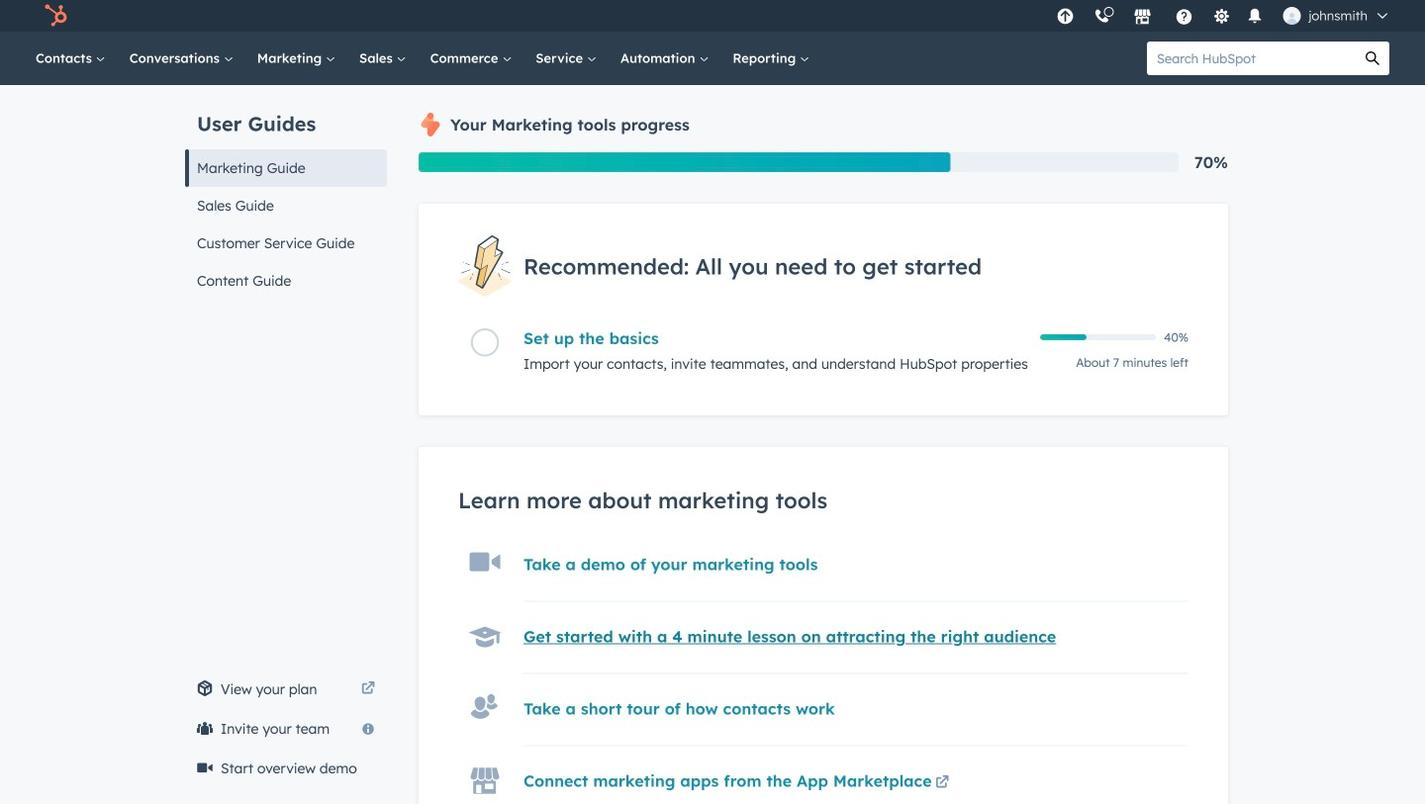 Task type: locate. For each thing, give the bounding box(es) containing it.
1 horizontal spatial link opens in a new window image
[[936, 772, 949, 796]]

john smith image
[[1283, 7, 1301, 25]]

1 vertical spatial link opens in a new window image
[[936, 777, 949, 791]]

0 horizontal spatial link opens in a new window image
[[361, 678, 375, 702]]

link opens in a new window image
[[361, 678, 375, 702], [936, 777, 949, 791]]

progress bar
[[419, 152, 951, 172]]

0 horizontal spatial link opens in a new window image
[[361, 683, 375, 697]]

link opens in a new window image
[[361, 683, 375, 697], [936, 772, 949, 796]]

0 vertical spatial link opens in a new window image
[[361, 678, 375, 702]]

menu
[[1047, 0, 1402, 32]]

[object object] complete progress bar
[[1040, 335, 1087, 341]]

1 vertical spatial link opens in a new window image
[[936, 772, 949, 796]]

1 horizontal spatial link opens in a new window image
[[936, 777, 949, 791]]



Task type: vqa. For each thing, say whether or not it's contained in the screenshot.
[object Object] complete progress bar
yes



Task type: describe. For each thing, give the bounding box(es) containing it.
Search HubSpot search field
[[1147, 42, 1356, 75]]

marketplaces image
[[1134, 9, 1152, 27]]

0 vertical spatial link opens in a new window image
[[361, 683, 375, 697]]

user guides element
[[185, 85, 387, 300]]



